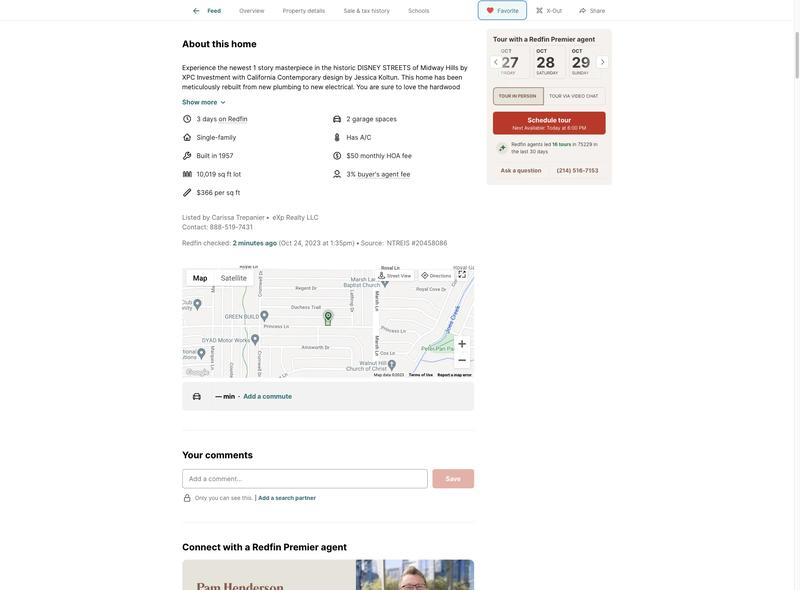 Task type: locate. For each thing, give the bounding box(es) containing it.
0 horizontal spatial add
[[243, 393, 256, 401]]

0 horizontal spatial •
[[266, 214, 270, 222]]

0 vertical spatial at
[[561, 125, 566, 131]]

0 vertical spatial map
[[193, 274, 207, 282]]

oct down tour with a redfin premier agent
[[536, 48, 547, 54]]

amenities
[[439, 93, 469, 101]]

1 horizontal spatial home
[[262, 112, 279, 120]]

0 vertical spatial fee
[[402, 152, 412, 160]]

oct inside oct 29 sunday
[[572, 48, 582, 54]]

tile,
[[360, 93, 371, 101]]

1 horizontal spatial add
[[258, 495, 269, 502]]

fireplace,
[[259, 93, 287, 101]]

exp
[[273, 214, 284, 222]]

the left last
[[511, 149, 519, 155]]

contemporary
[[277, 73, 321, 81]]

home down gas
[[262, 112, 279, 120]]

0 horizontal spatial of
[[413, 64, 419, 72]]

family
[[218, 134, 236, 142]]

1 horizontal spatial days
[[537, 149, 548, 155]]

3% buyer's agent fee
[[346, 170, 410, 178]]

1 horizontal spatial at
[[561, 125, 566, 131]]

map region
[[80, 202, 491, 407]]

2 horizontal spatial oct
[[572, 48, 582, 54]]

in the last 30 days
[[511, 142, 597, 155]]

tour left person
[[498, 94, 511, 99]]

oct up previous image
[[501, 48, 511, 54]]

home right this
[[231, 39, 257, 50]]

0 vertical spatial agent
[[577, 35, 595, 43]]

fee down $50 monthly hoa fee
[[401, 170, 410, 178]]

with up oct 27 friday
[[509, 35, 522, 43]]

map left the satellite popup button
[[193, 274, 207, 282]]

ntreis
[[387, 239, 410, 247]]

1 vertical spatial of
[[421, 373, 425, 378]]

2 vertical spatial agent
[[321, 542, 347, 553]]

to up comfort at the left top of page
[[303, 83, 309, 91]]

1 horizontal spatial ft
[[235, 189, 240, 197]]

burner
[[217, 102, 237, 110]]

single-
[[197, 134, 218, 142]]

add right '|'
[[258, 495, 269, 502]]

your
[[232, 112, 246, 120], [182, 450, 203, 461]]

garage
[[352, 115, 373, 123]]

lighting,
[[314, 93, 338, 101]]

0 horizontal spatial oct
[[501, 48, 511, 54]]

in left person
[[512, 94, 517, 99]]

$50 monthly hoa fee
[[346, 152, 412, 160]]

favorite
[[498, 7, 519, 14]]

1 vertical spatial with
[[232, 73, 245, 81]]

• left exp
[[266, 214, 270, 222]]

0 vertical spatial your
[[232, 112, 246, 120]]

hoa
[[387, 152, 400, 160]]

tour
[[558, 116, 571, 124]]

1 vertical spatial an
[[259, 122, 267, 130]]

at right 2023
[[322, 239, 328, 247]]

1 oct from the left
[[501, 48, 511, 54]]

google image
[[184, 368, 211, 378]]

an
[[369, 112, 376, 120], [259, 122, 267, 130]]

• left source:
[[356, 239, 360, 247]]

1 horizontal spatial map
[[374, 373, 382, 378]]

min
[[223, 393, 235, 401]]

your up 'features'
[[232, 112, 246, 120]]

Add a comment... text field
[[189, 475, 421, 484]]

0 vertical spatial 2
[[346, 115, 350, 123]]

oct inside oct 28 saturday
[[536, 48, 547, 54]]

today
[[547, 125, 560, 131]]

terms of use
[[409, 373, 433, 378]]

walk-
[[390, 122, 406, 130]]

at down the tour
[[561, 125, 566, 131]]

features
[[233, 122, 258, 130]]

0 vertical spatial of
[[413, 64, 419, 72]]

1 vertical spatial your
[[182, 450, 203, 461]]

and down amenities
[[446, 102, 458, 110]]

0 vertical spatial days
[[202, 115, 217, 123]]

— min · add a commute
[[215, 393, 292, 401]]

tour up previous image
[[493, 35, 507, 43]]

2 vertical spatial with
[[223, 542, 243, 553]]

1 horizontal spatial your
[[232, 112, 246, 120]]

chat
[[586, 94, 598, 99]]

None button
[[498, 45, 530, 79], [533, 45, 566, 79], [569, 45, 601, 79], [498, 45, 530, 79], [533, 45, 566, 79], [569, 45, 601, 79]]

next image
[[596, 56, 609, 69]]

the inside in the last 30 days
[[511, 149, 519, 155]]

fee right hoa
[[402, 152, 412, 160]]

has
[[346, 134, 358, 142]]

0 horizontal spatial by
[[202, 214, 210, 222]]

in inside in the last 30 days
[[593, 142, 597, 148]]

tours
[[559, 142, 571, 148]]

oct up sunday
[[572, 48, 582, 54]]

1:35pm)
[[330, 239, 355, 247]]

oct
[[501, 48, 511, 54], [536, 48, 547, 54], [572, 48, 582, 54]]

0 vertical spatial by
[[460, 64, 468, 72]]

map inside popup button
[[193, 274, 207, 282]]

0 vertical spatial sq
[[218, 170, 225, 178]]

ask
[[501, 167, 511, 174]]

0 horizontal spatial to
[[303, 83, 309, 91]]

2 oct from the left
[[536, 48, 547, 54]]

directions button
[[419, 271, 453, 282]]

by up "contact:"
[[202, 214, 210, 222]]

0 horizontal spatial your
[[182, 450, 203, 461]]

with down newest
[[232, 73, 245, 81]]

checked:
[[203, 239, 231, 247]]

oct for 27
[[501, 48, 511, 54]]

map for map data ©2023
[[374, 373, 382, 378]]

an right 'features'
[[259, 122, 267, 130]]

shower,
[[351, 122, 375, 130]]

75229
[[578, 142, 592, 148]]

sophisticated
[[395, 112, 436, 120]]

0 vertical spatial ft
[[227, 170, 232, 178]]

3 oct from the left
[[572, 48, 582, 54]]

the up investment
[[218, 64, 228, 72]]

connect
[[182, 542, 221, 553]]

with right connect
[[223, 542, 243, 553]]

xpc
[[182, 73, 195, 81]]

feed
[[207, 7, 221, 14]]

1 horizontal spatial oct
[[536, 48, 547, 54]]

an down the faucet,
[[369, 112, 376, 120]]

ft left lot
[[227, 170, 232, 178]]

oct inside oct 27 friday
[[501, 48, 511, 54]]

open
[[378, 112, 393, 120]]

boasts
[[296, 112, 316, 120]]

0 horizontal spatial ft
[[227, 170, 232, 178]]

1 horizontal spatial an
[[369, 112, 376, 120]]

0 horizontal spatial map
[[193, 274, 207, 282]]

schools
[[408, 7, 429, 14]]

1 horizontal spatial by
[[345, 73, 352, 81]]

1 vertical spatial by
[[345, 73, 352, 81]]

map left data
[[374, 373, 382, 378]]

0 horizontal spatial premier
[[284, 542, 319, 553]]

in down sophisticated
[[406, 122, 412, 130]]

redfin for tour with a redfin premier agent
[[529, 35, 549, 43]]

of up the this
[[413, 64, 419, 72]]

6:00
[[567, 125, 577, 131]]

by right the hills on the top right
[[460, 64, 468, 72]]

1 horizontal spatial sq
[[226, 189, 234, 197]]

to up custom
[[396, 83, 402, 91]]

0 vertical spatial with
[[509, 35, 522, 43]]

2 to from the left
[[396, 83, 402, 91]]

streets
[[383, 64, 411, 72]]

tour for tour in person
[[498, 94, 511, 99]]

1 horizontal spatial agent
[[381, 170, 399, 178]]

1 horizontal spatial •
[[356, 239, 360, 247]]

tour left via
[[549, 94, 561, 99]]

2 down filler in the left of the page
[[346, 115, 350, 123]]

1 vertical spatial premier
[[284, 542, 319, 553]]

agent for connect with a redfin premier agent
[[321, 542, 347, 553]]

2 vertical spatial by
[[202, 214, 210, 222]]

1 vertical spatial fee
[[401, 170, 410, 178]]

your left comments
[[182, 450, 203, 461]]

2 horizontal spatial by
[[460, 64, 468, 72]]

show more button
[[182, 97, 225, 107]]

sq right per
[[226, 189, 234, 197]]

0 horizontal spatial an
[[259, 122, 267, 130]]

2 vertical spatial home
[[262, 112, 279, 120]]

1 vertical spatial map
[[374, 373, 382, 378]]

$366 per sq ft
[[197, 189, 240, 197]]

2
[[346, 115, 350, 123], [233, 239, 237, 247]]

in right 75229
[[593, 142, 597, 148]]

add
[[243, 393, 256, 401], [258, 495, 269, 502]]

sq right 10,019
[[218, 170, 225, 178]]

1 vertical spatial 2
[[233, 239, 237, 247]]

about
[[182, 39, 210, 50]]

2 left minutes
[[233, 239, 237, 247]]

888-
[[210, 223, 225, 231]]

only
[[195, 495, 207, 502]]

you
[[356, 83, 368, 91]]

save button
[[432, 470, 474, 489]]

ft right per
[[235, 189, 240, 197]]

last
[[520, 149, 528, 155]]

0 horizontal spatial agent
[[321, 542, 347, 553]]

days down 'led'
[[537, 149, 548, 155]]

favorite button
[[479, 2, 525, 18]]

tour for tour with a redfin premier agent
[[493, 35, 507, 43]]

the
[[182, 122, 194, 130]]

days right 3
[[202, 115, 217, 123]]

of left use on the right bottom
[[421, 373, 425, 378]]

tour for tour via video chat
[[549, 94, 561, 99]]

floors,
[[213, 93, 232, 101]]

source:
[[361, 239, 384, 247]]

redfin
[[529, 35, 549, 43], [228, 115, 247, 123], [511, 142, 526, 148], [182, 239, 202, 247], [252, 542, 281, 553]]

cement
[[234, 93, 257, 101]]

10,019 sq ft lot
[[197, 170, 241, 178]]

1 vertical spatial ft
[[235, 189, 240, 197]]

#
[[411, 239, 416, 247]]

list box
[[493, 88, 605, 105]]

30
[[529, 149, 536, 155]]

0 vertical spatial premier
[[551, 35, 575, 43]]

buyer's
[[358, 170, 380, 178]]

tab list
[[182, 0, 445, 20]]

newest
[[229, 64, 251, 72]]

your inside experience the newest 1 story masterpiece in the historic disney streets of midway hills by xpc investment with california contemporary design by jessica koltun. this home has been meticulously rebuilt from new plumbing to new electrical. you are sure to love the hardwood white oak floors, cement fireplace, comfort lighting, luxury tile, and custom millwork. amenities include a 6 burner zline ss gas range, convenient pot filler faucet, marble countertops, and soft close cabinetry.  your new home truly boasts natural light and an open sophisticated floor plan. the owner suite features an oversized vanity, generous shower, and walk-in closet.
[[232, 112, 246, 120]]

0 horizontal spatial at
[[322, 239, 328, 247]]

premier
[[551, 35, 575, 43], [284, 542, 319, 553]]

0 vertical spatial add
[[243, 393, 256, 401]]

2 horizontal spatial agent
[[577, 35, 595, 43]]

x-out
[[547, 7, 562, 14]]

1 horizontal spatial to
[[396, 83, 402, 91]]

in up contemporary
[[315, 64, 320, 72]]

new down california in the top of the page
[[259, 83, 271, 91]]

new up lighting,
[[311, 83, 323, 91]]

terms of use link
[[409, 373, 433, 378]]

1
[[253, 64, 256, 72]]

vanity,
[[300, 122, 319, 130]]

10,019
[[197, 170, 216, 178]]

countertops,
[[406, 102, 445, 110]]

1 horizontal spatial premier
[[551, 35, 575, 43]]

oct 28 saturday
[[536, 48, 558, 76]]

pot
[[334, 102, 344, 110]]

1 vertical spatial days
[[537, 149, 548, 155]]

by down historic
[[345, 73, 352, 81]]

close
[[182, 112, 198, 120]]

menu bar
[[186, 270, 254, 286]]

sale & tax history
[[344, 7, 390, 14]]

report a map error
[[438, 373, 472, 378]]

2 horizontal spatial home
[[416, 73, 433, 81]]

home down the midway
[[416, 73, 433, 81]]

days inside in the last 30 days
[[537, 149, 548, 155]]

0 vertical spatial home
[[231, 39, 257, 50]]

add right ·
[[243, 393, 256, 401]]

single-family
[[197, 134, 236, 142]]

1 horizontal spatial of
[[421, 373, 425, 378]]

masterpiece
[[275, 64, 313, 72]]

gas
[[265, 102, 276, 110]]

with for connect
[[223, 542, 243, 553]]

see
[[231, 495, 240, 502]]



Task type: vqa. For each thing, say whether or not it's contained in the screenshot.
Apartments
no



Task type: describe. For each thing, give the bounding box(es) containing it.
at inside schedule tour next available: today at 6:00 pm
[[561, 125, 566, 131]]

been
[[447, 73, 462, 81]]

redfin checked: 2 minutes ago (oct 24, 2023 at 1:35pm) • source: ntreis # 20458086
[[182, 239, 447, 247]]

previous image
[[490, 56, 502, 69]]

28
[[536, 54, 555, 71]]

redfin for connect with a redfin premier agent
[[252, 542, 281, 553]]

·
[[238, 393, 240, 401]]

property details tab
[[274, 1, 334, 20]]

details
[[308, 7, 325, 14]]

1 vertical spatial at
[[322, 239, 328, 247]]

satellite button
[[214, 270, 254, 286]]

oct for 29
[[572, 48, 582, 54]]

commute
[[262, 393, 292, 401]]

the up design
[[322, 64, 332, 72]]

&
[[357, 7, 360, 14]]

schedule
[[527, 116, 557, 124]]

electrical.
[[325, 83, 355, 91]]

on redfin link
[[219, 115, 247, 123]]

fee for 3% buyer's agent fee
[[401, 170, 410, 178]]

plan.
[[453, 112, 468, 120]]

fee for $50 monthly hoa fee
[[402, 152, 412, 160]]

built in 1957
[[197, 152, 233, 160]]

from
[[243, 83, 257, 91]]

tab list containing feed
[[182, 0, 445, 20]]

7431
[[238, 223, 253, 231]]

the up millwork.
[[418, 83, 428, 91]]

0 horizontal spatial sq
[[218, 170, 225, 178]]

connect with a redfin premier agent
[[182, 542, 347, 553]]

and down open
[[377, 122, 388, 130]]

led
[[544, 142, 551, 148]]

street view button
[[376, 271, 413, 282]]

agent for tour with a redfin premier agent
[[577, 35, 595, 43]]

this
[[212, 39, 229, 50]]

and down are
[[373, 93, 384, 101]]

experience
[[182, 64, 216, 72]]

new down the ss
[[247, 112, 260, 120]]

carissa
[[212, 214, 234, 222]]

california
[[247, 73, 276, 81]]

list box containing tour in person
[[493, 88, 605, 105]]

1 horizontal spatial 2
[[346, 115, 350, 123]]

you
[[209, 495, 218, 502]]

has a/c
[[346, 134, 371, 142]]

meticulously
[[182, 83, 220, 91]]

show more
[[182, 98, 217, 106]]

hardwood
[[430, 83, 460, 91]]

(214)
[[556, 167, 571, 174]]

redfin for 3 days on redfin
[[228, 115, 247, 123]]

20458086
[[416, 239, 447, 247]]

has
[[434, 73, 445, 81]]

street view
[[387, 273, 411, 279]]

in inside list box
[[512, 94, 517, 99]]

1 vertical spatial home
[[416, 73, 433, 81]]

error
[[463, 373, 472, 378]]

street
[[387, 273, 400, 279]]

zline
[[239, 102, 253, 110]]

white
[[182, 93, 199, 101]]

share button
[[572, 2, 612, 18]]

this
[[401, 73, 414, 81]]

tour with a redfin premier agent
[[493, 35, 595, 43]]

trepanier
[[236, 214, 265, 222]]

oversized
[[269, 122, 298, 130]]

plumbing
[[273, 83, 301, 91]]

data
[[383, 373, 391, 378]]

$50
[[346, 152, 358, 160]]

a inside experience the newest 1 story masterpiece in the historic disney streets of midway hills by xpc investment with california contemporary design by jessica koltun. this home has been meticulously rebuilt from new plumbing to new electrical. you are sure to love the hardwood white oak floors, cement fireplace, comfort lighting, luxury tile, and custom millwork. amenities include a 6 burner zline ss gas range, convenient pot filler faucet, marble countertops, and soft close cabinetry.  your new home truly boasts natural light and an open sophisticated floor plan. the owner suite features an oversized vanity, generous shower, and walk-in closet.
[[206, 102, 209, 110]]

sunday
[[572, 71, 589, 76]]

luxury
[[340, 93, 358, 101]]

report a map error link
[[438, 373, 472, 378]]

schools tab
[[399, 1, 439, 20]]

and up shower,
[[356, 112, 367, 120]]

sale & tax history tab
[[334, 1, 399, 20]]

satellite
[[221, 274, 247, 282]]

x-
[[547, 7, 552, 14]]

1 vertical spatial sq
[[226, 189, 234, 197]]

x-out button
[[529, 2, 569, 18]]

millwork.
[[410, 93, 437, 101]]

16
[[552, 142, 558, 148]]

lot
[[233, 170, 241, 178]]

29
[[572, 54, 590, 71]]

oct 29 sunday
[[572, 48, 590, 76]]

disney
[[357, 64, 381, 72]]

ask a question link
[[501, 167, 541, 174]]

custom
[[386, 93, 408, 101]]

0 horizontal spatial days
[[202, 115, 217, 123]]

premier for connect with a redfin premier agent
[[284, 542, 319, 553]]

range,
[[278, 102, 297, 110]]

comfort
[[288, 93, 312, 101]]

1 to from the left
[[303, 83, 309, 91]]

in right built
[[212, 152, 217, 160]]

schedule tour next available: today at 6:00 pm
[[512, 116, 586, 131]]

listed
[[182, 214, 201, 222]]

0 horizontal spatial home
[[231, 39, 257, 50]]

overview tab
[[230, 1, 274, 20]]

516-
[[572, 167, 585, 174]]

1 vertical spatial add
[[258, 495, 269, 502]]

tour in person
[[498, 94, 536, 99]]

with for tour
[[509, 35, 522, 43]]

convenient
[[299, 102, 332, 110]]

oak
[[201, 93, 211, 101]]

map data ©2023
[[374, 373, 404, 378]]

of inside experience the newest 1 story masterpiece in the historic disney streets of midway hills by xpc investment with california contemporary design by jessica koltun. this home has been meticulously rebuilt from new plumbing to new electrical. you are sure to love the hardwood white oak floors, cement fireplace, comfort lighting, luxury tile, and custom millwork. amenities include a 6 burner zline ss gas range, convenient pot filler faucet, marble countertops, and soft close cabinetry.  your new home truly boasts natural light and an open sophisticated floor plan. the owner suite features an oversized vanity, generous shower, and walk-in closet.
[[413, 64, 419, 72]]

premier for tour with a redfin premier agent
[[551, 35, 575, 43]]

1 vertical spatial •
[[356, 239, 360, 247]]

design
[[323, 73, 343, 81]]

dallas redfin agentpam henderson image
[[356, 560, 474, 591]]

with inside experience the newest 1 story masterpiece in the historic disney streets of midway hills by xpc investment with california contemporary design by jessica koltun. this home has been meticulously rebuilt from new plumbing to new electrical. you are sure to love the hardwood white oak floors, cement fireplace, comfort lighting, luxury tile, and custom millwork. amenities include a 6 burner zline ss gas range, convenient pot filler faucet, marble countertops, and soft close cabinetry.  your new home truly boasts natural light and an open sophisticated floor plan. the owner suite features an oversized vanity, generous shower, and walk-in closet.
[[232, 73, 245, 81]]

tour via video chat
[[549, 94, 598, 99]]

0 horizontal spatial 2
[[233, 239, 237, 247]]

0 vertical spatial an
[[369, 112, 376, 120]]

out
[[552, 7, 562, 14]]

menu bar containing map
[[186, 270, 254, 286]]

question
[[517, 167, 541, 174]]

share
[[590, 7, 605, 14]]

jessica
[[354, 73, 377, 81]]

oct for 28
[[536, 48, 547, 54]]

map for map
[[193, 274, 207, 282]]

suite
[[216, 122, 231, 130]]

519-
[[225, 223, 238, 231]]

floor
[[438, 112, 452, 120]]

person
[[518, 94, 536, 99]]

koltun.
[[379, 73, 399, 81]]

contact:
[[182, 223, 208, 231]]

add a search partner button
[[258, 495, 316, 502]]

1 vertical spatial agent
[[381, 170, 399, 178]]

can
[[220, 495, 229, 502]]

only you can see this.
[[195, 495, 253, 502]]

0 vertical spatial •
[[266, 214, 270, 222]]

in right "tours"
[[572, 142, 576, 148]]

3 days on redfin
[[197, 115, 247, 123]]

2 garage spaces
[[346, 115, 397, 123]]

friday
[[501, 71, 515, 76]]

partner
[[295, 495, 316, 502]]



